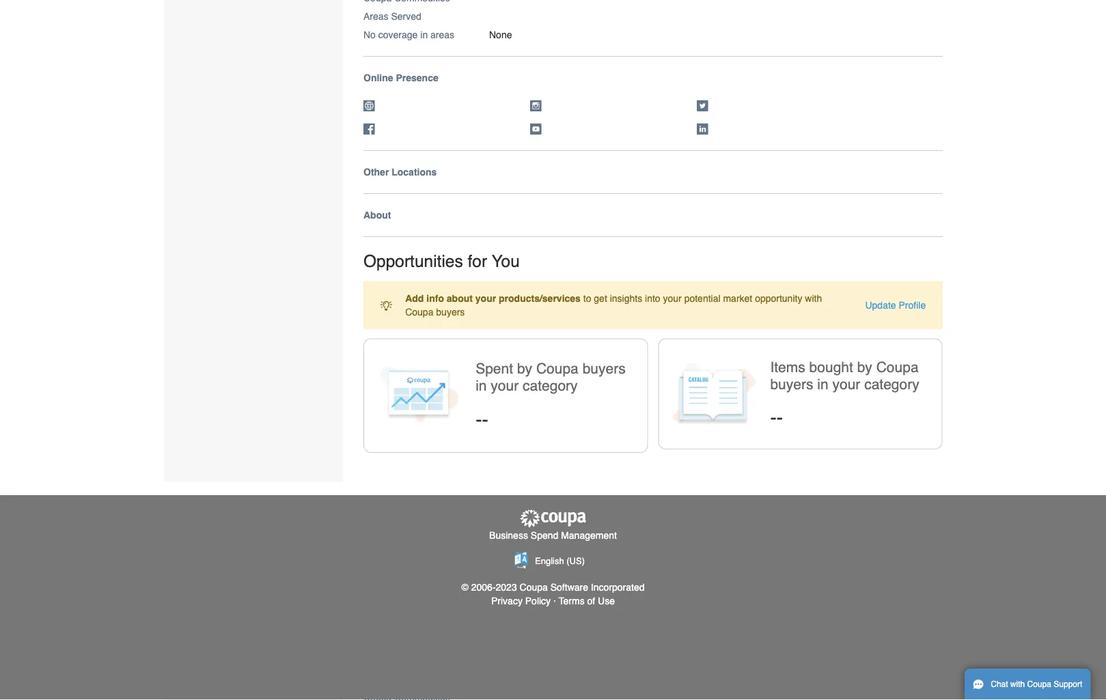 Task type: describe. For each thing, give the bounding box(es) containing it.
spent by coupa buyers in your category
[[476, 361, 626, 394]]

areas served
[[364, 11, 422, 22]]

coupa inside items bought by coupa buyers in your category
[[877, 359, 919, 375]]

incorporated
[[591, 582, 645, 593]]

add info about your products/services
[[405, 293, 581, 304]]

with inside button
[[1011, 680, 1025, 690]]

-- for buyers
[[771, 407, 783, 429]]

no
[[364, 29, 376, 40]]

category inside spent by coupa buyers in your category
[[523, 378, 578, 394]]

of
[[587, 596, 595, 607]]

online
[[364, 73, 393, 83]]

(us)
[[567, 556, 585, 566]]

privacy
[[491, 596, 523, 607]]

coupa inside button
[[1028, 680, 1052, 690]]

©
[[462, 582, 469, 593]]

in inside spent by coupa buyers in your category
[[476, 378, 487, 394]]

presence
[[396, 73, 439, 83]]

use
[[598, 596, 615, 607]]

software
[[551, 582, 588, 593]]

areas
[[364, 11, 389, 22]]

your right about
[[476, 293, 496, 304]]

by inside spent by coupa buyers in your category
[[517, 361, 532, 377]]

other locations
[[364, 167, 437, 178]]

served
[[391, 11, 422, 22]]

online presence
[[364, 73, 439, 83]]

with inside to get insights into your potential market opportunity with coupa buyers
[[805, 293, 822, 304]]

into
[[645, 293, 661, 304]]

alert containing add info about your products/services
[[364, 281, 943, 329]]

buyers inside to get insights into your potential market opportunity with coupa buyers
[[436, 307, 465, 317]]

terms of use link
[[559, 596, 615, 607]]

update
[[866, 300, 896, 311]]

opportunities for you
[[364, 252, 520, 271]]

insights
[[610, 293, 643, 304]]

to get insights into your potential market opportunity with coupa buyers
[[405, 293, 822, 317]]

chat with coupa support
[[991, 680, 1083, 690]]

your inside to get insights into your potential market opportunity with coupa buyers
[[663, 293, 682, 304]]

update profile
[[866, 300, 926, 311]]

chat with coupa support button
[[965, 669, 1091, 701]]

business
[[489, 530, 528, 541]]

buyers inside spent by coupa buyers in your category
[[583, 361, 626, 377]]

-- for in
[[476, 409, 489, 431]]

coupa up policy
[[520, 582, 548, 593]]

category inside items bought by coupa buyers in your category
[[865, 376, 920, 393]]

opportunities
[[364, 252, 463, 271]]

support
[[1054, 680, 1083, 690]]

english (us)
[[535, 556, 585, 566]]

english
[[535, 556, 564, 566]]

for
[[468, 252, 487, 271]]



Task type: vqa. For each thing, say whether or not it's contained in the screenshot.
the left buyers
yes



Task type: locate. For each thing, give the bounding box(es) containing it.
-
[[771, 407, 777, 429], [777, 407, 783, 429], [476, 409, 482, 431], [482, 409, 489, 431]]

0 horizontal spatial --
[[476, 409, 489, 431]]

coupa right spent
[[536, 361, 579, 377]]

opportunity
[[755, 293, 803, 304]]

about
[[447, 293, 473, 304]]

spent
[[476, 361, 513, 377]]

your right into
[[663, 293, 682, 304]]

coverage
[[378, 29, 418, 40]]

you
[[492, 252, 520, 271]]

1 horizontal spatial in
[[476, 378, 487, 394]]

0 horizontal spatial by
[[517, 361, 532, 377]]

0 horizontal spatial buyers
[[436, 307, 465, 317]]

by right "bought"
[[857, 359, 873, 375]]

to
[[583, 293, 591, 304]]

your inside items bought by coupa buyers in your category
[[833, 376, 861, 393]]

1 horizontal spatial category
[[865, 376, 920, 393]]

no coverage in areas
[[364, 29, 455, 40]]

with right opportunity
[[805, 293, 822, 304]]

coupa inside spent by coupa buyers in your category
[[536, 361, 579, 377]]

buyers down about
[[436, 307, 465, 317]]

areas
[[431, 29, 455, 40]]

by right spent
[[517, 361, 532, 377]]

in down spent
[[476, 378, 487, 394]]

2023
[[496, 582, 517, 593]]

with right chat
[[1011, 680, 1025, 690]]

with
[[805, 293, 822, 304], [1011, 680, 1025, 690]]

category
[[865, 376, 920, 393], [523, 378, 578, 394]]

coupa
[[405, 307, 434, 317], [877, 359, 919, 375], [536, 361, 579, 377], [520, 582, 548, 593], [1028, 680, 1052, 690]]

-- down items
[[771, 407, 783, 429]]

buyers down to get insights into your potential market opportunity with coupa buyers
[[583, 361, 626, 377]]

none
[[489, 29, 512, 40]]

1 horizontal spatial buyers
[[583, 361, 626, 377]]

1 horizontal spatial --
[[771, 407, 783, 429]]

buyers
[[436, 307, 465, 317], [583, 361, 626, 377], [771, 376, 814, 393]]

get
[[594, 293, 607, 304]]

info
[[427, 293, 444, 304]]

privacy policy
[[491, 596, 551, 607]]

by inside items bought by coupa buyers in your category
[[857, 359, 873, 375]]

privacy policy link
[[491, 596, 551, 607]]

coupa down add
[[405, 307, 434, 317]]

1 horizontal spatial by
[[857, 359, 873, 375]]

bought
[[810, 359, 854, 375]]

your down spent
[[491, 378, 519, 394]]

in down "bought"
[[818, 376, 829, 393]]

potential
[[685, 293, 721, 304]]

update profile link
[[866, 300, 926, 311]]

policy
[[525, 596, 551, 607]]

terms
[[559, 596, 585, 607]]

0 horizontal spatial with
[[805, 293, 822, 304]]

in left areas
[[420, 29, 428, 40]]

about
[[364, 210, 391, 221]]

coupa left support
[[1028, 680, 1052, 690]]

market
[[723, 293, 753, 304]]

1 vertical spatial with
[[1011, 680, 1025, 690]]

by
[[857, 359, 873, 375], [517, 361, 532, 377]]

add
[[405, 293, 424, 304]]

your inside spent by coupa buyers in your category
[[491, 378, 519, 394]]

2 horizontal spatial in
[[818, 376, 829, 393]]

chat
[[991, 680, 1008, 690]]

coupa down the update profile
[[877, 359, 919, 375]]

locations
[[392, 167, 437, 178]]

spend
[[531, 530, 559, 541]]

coupa supplier portal image
[[519, 509, 587, 529]]

in
[[420, 29, 428, 40], [818, 376, 829, 393], [476, 378, 487, 394]]

items bought by coupa buyers in your category
[[771, 359, 920, 393]]

coupa inside to get insights into your potential market opportunity with coupa buyers
[[405, 307, 434, 317]]

in inside items bought by coupa buyers in your category
[[818, 376, 829, 393]]

2 horizontal spatial buyers
[[771, 376, 814, 393]]

buyers inside items bought by coupa buyers in your category
[[771, 376, 814, 393]]

business spend management
[[489, 530, 617, 541]]

terms of use
[[559, 596, 615, 607]]

0 vertical spatial with
[[805, 293, 822, 304]]

0 horizontal spatial in
[[420, 29, 428, 40]]

0 horizontal spatial category
[[523, 378, 578, 394]]

-- down spent
[[476, 409, 489, 431]]

alert
[[364, 281, 943, 329]]

other
[[364, 167, 389, 178]]

items
[[771, 359, 806, 375]]

buyers down items
[[771, 376, 814, 393]]

1 horizontal spatial with
[[1011, 680, 1025, 690]]

products/services
[[499, 293, 581, 304]]

--
[[771, 407, 783, 429], [476, 409, 489, 431]]

your
[[476, 293, 496, 304], [663, 293, 682, 304], [833, 376, 861, 393], [491, 378, 519, 394]]

management
[[561, 530, 617, 541]]

2006-
[[471, 582, 496, 593]]

profile
[[899, 300, 926, 311]]

your down "bought"
[[833, 376, 861, 393]]

© 2006-2023 coupa software incorporated
[[462, 582, 645, 593]]



